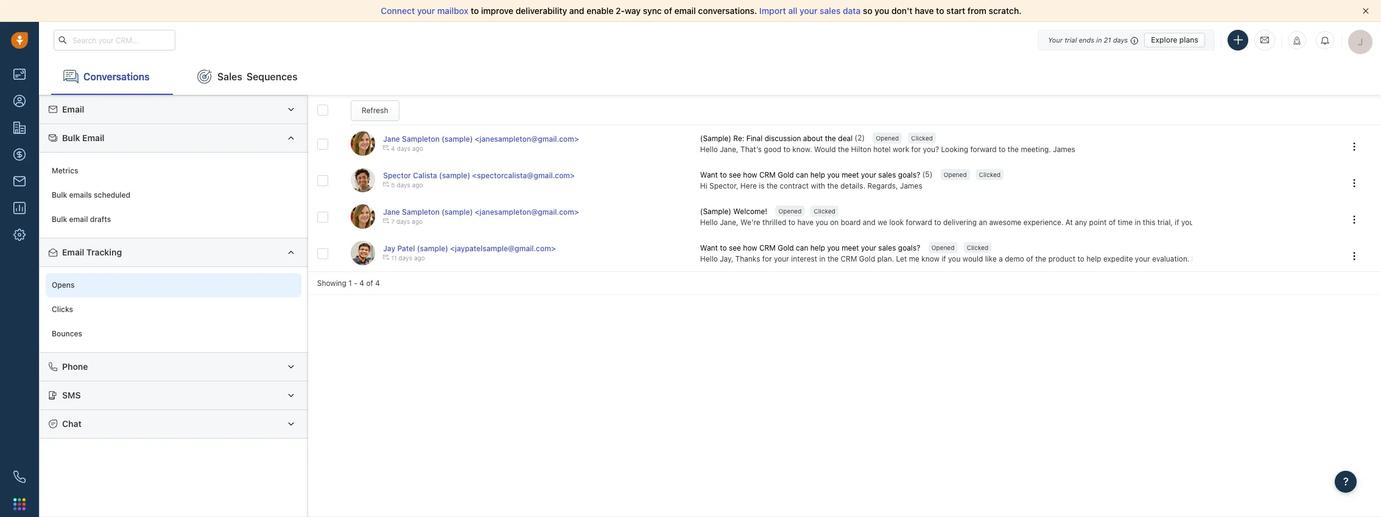 Task type: locate. For each thing, give the bounding box(es) containing it.
1 how from the top
[[743, 171, 758, 180]]

would
[[814, 145, 836, 154]]

2 horizontal spatial 4
[[391, 145, 395, 153]]

0 vertical spatial want to see how crm gold can help you meet your sales goals? button
[[700, 170, 923, 181]]

1 goals? from the top
[[898, 171, 921, 180]]

1 vertical spatial outgoing image
[[383, 182, 389, 188]]

jay,
[[720, 254, 734, 264]]

0 vertical spatial jane
[[383, 135, 400, 144]]

how inside "want to see how crm gold can help you meet your sales goals? (5)"
[[743, 171, 758, 180]]

(sample) inside (sample) re: final discussion about the deal (2)
[[700, 134, 732, 143]]

1 can from the top
[[796, 171, 809, 180]]

1 vertical spatial in
[[1135, 218, 1141, 227]]

2 goals? from the top
[[898, 244, 921, 253]]

help up hi spector, here is the contract with the details. regards, james
[[811, 171, 825, 180]]

outgoing image left 4 days ago
[[383, 145, 389, 151]]

close image
[[1363, 8, 1369, 14]]

1 horizontal spatial if
[[1175, 218, 1180, 227]]

(sample) up spector calista (sample) <spectorcalista@gmail.com>
[[442, 135, 473, 144]]

0 vertical spatial in
[[1097, 36, 1102, 44]]

0 horizontal spatial with
[[811, 181, 825, 190]]

gold up interest
[[778, 244, 794, 253]]

1 vertical spatial jane sampleton (sample) <janesampleton@gmail.com> link
[[383, 208, 579, 217]]

0 horizontal spatial james
[[900, 181, 923, 190]]

<janesampleton@gmail.com> up <spectorcalista@gmail.com>
[[475, 135, 579, 144]]

2 jane, from the top
[[720, 218, 739, 227]]

1 horizontal spatial email
[[675, 5, 696, 16]]

in left this
[[1135, 218, 1141, 227]]

bulk email
[[62, 133, 104, 143]]

to
[[471, 5, 479, 16], [936, 5, 944, 16], [784, 145, 791, 154], [999, 145, 1006, 154], [720, 171, 727, 180], [789, 218, 796, 227], [935, 218, 941, 227], [720, 244, 727, 253], [1078, 254, 1085, 264]]

5
[[391, 182, 395, 189]]

hello down (sample) welcome!
[[700, 218, 718, 227]]

meet inside "want to see how crm gold can help you meet your sales goals? (5)"
[[842, 171, 859, 180]]

0 horizontal spatial if
[[942, 254, 946, 264]]

jane sampleton (sample) <janesampleton@gmail.com> up spector calista (sample) <spectorcalista@gmail.com> link
[[383, 135, 579, 144]]

1 vertical spatial jane
[[383, 208, 400, 217]]

bulk left emails
[[52, 191, 67, 200]]

days up spector
[[397, 145, 411, 153]]

1 vertical spatial see
[[729, 244, 741, 253]]

demo
[[1005, 254, 1025, 264]]

jane for (sample) re: final discussion about the deal
[[383, 135, 400, 144]]

so
[[863, 5, 873, 16]]

explore
[[1151, 35, 1178, 44]]

jane sampleton (sample) <janesampleton@gmail.com> for (sample) re: final discussion about the deal
[[383, 135, 579, 144]]

0 vertical spatial regards,
[[868, 181, 898, 190]]

(sample) for 4 days ago
[[442, 135, 473, 144]]

bounces
[[52, 330, 82, 339]]

want to see how crm gold can help you meet your sales goals? button for jay patel (sample) <jaypatelsample@gmail.com>
[[700, 243, 923, 254]]

jane, down re:
[[720, 145, 739, 154]]

0 vertical spatial (sample)
[[700, 134, 732, 143]]

2 horizontal spatial in
[[1135, 218, 1141, 227]]

1 see from the top
[[729, 171, 741, 180]]

1 horizontal spatial in
[[1097, 36, 1102, 44]]

for left you?
[[912, 145, 921, 154]]

1 vertical spatial goals?
[[898, 244, 921, 253]]

clicks link
[[46, 298, 301, 322]]

and left we
[[863, 218, 876, 227]]

(sample) re: final discussion about the deal link
[[700, 134, 855, 144]]

0 vertical spatial crm
[[760, 171, 776, 180]]

we
[[878, 218, 888, 227]]

2 vertical spatial bulk
[[52, 215, 67, 224]]

about
[[803, 134, 823, 143]]

1 vertical spatial with
[[1232, 218, 1247, 227]]

outgoing image left 5
[[383, 182, 389, 188]]

1 vertical spatial regards,
[[1192, 254, 1222, 264]]

clicked up on
[[814, 208, 836, 215]]

help
[[811, 171, 825, 180], [1215, 218, 1230, 227], [811, 244, 825, 253], [1087, 254, 1102, 264]]

0 vertical spatial email
[[62, 104, 84, 115]]

1 horizontal spatial james
[[1053, 145, 1076, 154]]

2 want from the top
[[700, 244, 718, 253]]

1 vertical spatial gold
[[778, 244, 794, 253]]

the right is
[[767, 181, 778, 190]]

gold up "contract"
[[778, 171, 794, 180]]

crm down board
[[841, 254, 857, 264]]

2 vertical spatial outgoing image
[[383, 255, 389, 261]]

2 vertical spatial in
[[820, 254, 826, 264]]

1 vertical spatial can
[[796, 244, 809, 253]]

awesome
[[990, 218, 1022, 227]]

can inside button
[[796, 244, 809, 253]]

have right don't
[[915, 5, 934, 16]]

sales sequences link
[[185, 58, 310, 95]]

1 hello from the top
[[700, 145, 718, 154]]

days
[[1113, 36, 1128, 44], [397, 145, 411, 153], [397, 182, 410, 189], [396, 218, 410, 226], [399, 255, 412, 262]]

0 vertical spatial goals?
[[898, 171, 921, 180]]

2 vertical spatial email
[[62, 247, 84, 258]]

reply
[[1328, 218, 1345, 227]]

outgoing image
[[383, 145, 389, 151], [383, 182, 389, 188], [383, 255, 389, 261]]

1 vertical spatial jane sampleton (sample) <janesampleton@gmail.com>
[[383, 208, 579, 217]]

outgoing image
[[383, 218, 389, 224]]

0 vertical spatial see
[[729, 171, 741, 180]]

work
[[893, 145, 910, 154]]

if right "know"
[[942, 254, 946, 264]]

2 want to see how crm gold can help you meet your sales goals? link from the top
[[700, 243, 923, 254]]

emails
[[69, 191, 92, 200]]

crm inside "want to see how crm gold can help you meet your sales goals? (5)"
[[760, 171, 776, 180]]

you down on
[[827, 244, 840, 253]]

4 days ago
[[391, 145, 423, 153]]

help up interest
[[811, 244, 825, 253]]

for right thanks
[[763, 254, 772, 264]]

0 vertical spatial sampleton
[[402, 135, 440, 144]]

hello
[[700, 145, 718, 154], [700, 218, 718, 227], [700, 254, 718, 264]]

the inside (sample) re: final discussion about the deal (2)
[[825, 134, 836, 143]]

sampleton up 4 days ago
[[402, 135, 440, 144]]

can up "contract"
[[796, 171, 809, 180]]

can up interest
[[796, 244, 809, 253]]

interest
[[791, 254, 818, 264]]

bulk for bulk email drafts
[[52, 215, 67, 224]]

1 vertical spatial for
[[763, 254, 772, 264]]

phone element
[[7, 465, 32, 490]]

2 vertical spatial james
[[1225, 254, 1247, 264]]

1 jane sampleton (sample) <janesampleton@gmail.com> link from the top
[[383, 135, 579, 144]]

sales for want to see how crm gold can help you meet your sales goals? (5)
[[879, 171, 896, 180]]

drafts
[[90, 215, 111, 224]]

0 vertical spatial james
[[1053, 145, 1076, 154]]

2 vertical spatial sales
[[879, 244, 896, 253]]

jane sampleton (sample) <janesampleton@gmail.com> link down spector calista (sample) <spectorcalista@gmail.com>
[[383, 208, 579, 217]]

gold for want to see how crm gold can help you meet your sales goals?
[[778, 244, 794, 253]]

1 vertical spatial james
[[900, 181, 923, 190]]

want to see how crm gold can help you meet your sales goals? link for <spectorcalista@gmail.com>
[[700, 170, 923, 181]]

scheduled
[[94, 191, 130, 200]]

3 outgoing image from the top
[[383, 255, 389, 261]]

ago right '7' at the left of page
[[412, 218, 423, 226]]

0 vertical spatial meet
[[842, 171, 859, 180]]

1 jane, from the top
[[720, 145, 739, 154]]

want inside "want to see how crm gold can help you meet your sales goals? (5)"
[[700, 171, 718, 180]]

gold inside "want to see how crm gold can help you meet your sales goals? (5)"
[[778, 171, 794, 180]]

how up thanks
[[743, 244, 758, 253]]

refresh
[[362, 106, 388, 115]]

(2)
[[855, 134, 865, 143]]

hello jane, that's good to know. would the hilton hotel work for you? looking forward to the meeting. james
[[700, 145, 1076, 154]]

tab list
[[39, 58, 1382, 95]]

<janesampleton@gmail.com> for (sample) re: final discussion about the deal
[[475, 135, 579, 144]]

2 want to see how crm gold can help you meet your sales goals? button from the top
[[700, 243, 923, 254]]

2-
[[616, 5, 625, 16]]

meet inside button
[[842, 244, 859, 253]]

1 vertical spatial meet
[[842, 244, 859, 253]]

calista
[[413, 171, 437, 180]]

0 horizontal spatial in
[[820, 254, 826, 264]]

days for 7 days ago
[[396, 218, 410, 226]]

know
[[922, 254, 940, 264]]

1 vertical spatial if
[[942, 254, 946, 264]]

0 vertical spatial gold
[[778, 171, 794, 180]]

1 vertical spatial want to see how crm gold can help you meet your sales goals? link
[[700, 243, 923, 254]]

deliverability
[[516, 5, 567, 16]]

see up jay,
[[729, 244, 741, 253]]

to up spector,
[[720, 171, 727, 180]]

0 vertical spatial can
[[796, 171, 809, 180]]

the
[[825, 134, 836, 143], [838, 145, 849, 154], [1008, 145, 1019, 154], [767, 181, 778, 190], [828, 181, 839, 190], [1314, 218, 1326, 227], [828, 254, 839, 264], [1036, 254, 1047, 264]]

is
[[759, 181, 765, 190]]

the up would
[[825, 134, 836, 143]]

0 vertical spatial <janesampleton@gmail.com>
[[475, 135, 579, 144]]

how for want to see how crm gold can help you meet your sales goals? (5)
[[743, 171, 758, 180]]

ago for 4 days ago
[[412, 145, 423, 153]]

days for 5 days ago
[[397, 182, 410, 189]]

1 vertical spatial how
[[743, 244, 758, 253]]

2 sampleton from the top
[[402, 208, 440, 217]]

sales down hello jane, that's good to know. would the hilton hotel work for you? looking forward to the meeting. james
[[879, 171, 896, 180]]

jane sampleton (sample) <janesampleton@gmail.com> link for (sample) re: final discussion about the deal
[[383, 135, 579, 144]]

bulk email drafts link
[[46, 208, 301, 232]]

to up jay,
[[720, 244, 727, 253]]

regards, right evaluation.
[[1192, 254, 1222, 264]]

goals? for want to see how crm gold can help you meet your sales goals?
[[898, 244, 921, 253]]

1 vertical spatial (sample)
[[700, 207, 732, 217]]

spector calista (sample) <spectorcalista@gmail.com>
[[383, 171, 575, 180]]

sequences
[[247, 71, 298, 82]]

with left the something,
[[1232, 218, 1247, 227]]

gold inside button
[[778, 244, 794, 253]]

in
[[1097, 36, 1102, 44], [1135, 218, 1141, 227], [820, 254, 826, 264]]

clicked up an
[[979, 171, 1001, 179]]

hello left jay,
[[700, 254, 718, 264]]

phone image
[[13, 471, 26, 484]]

1 vertical spatial sales
[[879, 171, 896, 180]]

1 vertical spatial crm
[[760, 244, 776, 253]]

2 hello from the top
[[700, 218, 718, 227]]

gold for want to see how crm gold can help you meet your sales goals? (5)
[[778, 171, 794, 180]]

showing 1 - 4 of 4
[[317, 279, 380, 288]]

1 vertical spatial want to see how crm gold can help you meet your sales goals? button
[[700, 243, 923, 254]]

2 see from the top
[[729, 244, 741, 253]]

gold
[[778, 171, 794, 180], [778, 244, 794, 253], [859, 254, 876, 264]]

0 horizontal spatial and
[[569, 5, 585, 16]]

0 vertical spatial hello
[[700, 145, 718, 154]]

crm up thanks
[[760, 244, 776, 253]]

hi
[[700, 181, 708, 190]]

chat
[[62, 419, 82, 429]]

0 vertical spatial jane sampleton (sample) <janesampleton@gmail.com>
[[383, 135, 579, 144]]

you right so
[[875, 5, 890, 16]]

2 jane sampleton (sample) <janesampleton@gmail.com> link from the top
[[383, 208, 579, 217]]

forward right looking
[[971, 145, 997, 154]]

email left tracking
[[62, 247, 84, 258]]

jane up '7' at the left of page
[[383, 208, 400, 217]]

want for want to see how crm gold can help you meet your sales goals?
[[700, 244, 718, 253]]

(sample)
[[442, 135, 473, 144], [439, 171, 470, 180], [442, 208, 473, 217], [417, 244, 448, 254]]

meet up details.
[[842, 171, 859, 180]]

1 horizontal spatial with
[[1232, 218, 1247, 227]]

0 vertical spatial jane,
[[720, 145, 739, 154]]

<janesampleton@gmail.com> for (sample) welcome!
[[475, 208, 579, 217]]

want to see how crm gold can help you meet your sales goals? link
[[700, 170, 923, 181], [700, 243, 923, 254]]

0 horizontal spatial email
[[69, 215, 88, 224]]

ago down calista
[[412, 182, 423, 189]]

jane
[[383, 135, 400, 144], [383, 208, 400, 217]]

1 vertical spatial bulk
[[52, 191, 67, 200]]

0 vertical spatial want to see how crm gold can help you meet your sales goals? link
[[700, 170, 923, 181]]

trial,
[[1158, 218, 1173, 227]]

plans
[[1180, 35, 1199, 44]]

enable
[[587, 5, 614, 16]]

0 vertical spatial forward
[[971, 145, 997, 154]]

3 hello from the top
[[700, 254, 718, 264]]

sales inside "want to see how crm gold can help you meet your sales goals? (5)"
[[879, 171, 896, 180]]

to left meeting.
[[999, 145, 1006, 154]]

of right demo
[[1027, 254, 1034, 264]]

and
[[569, 5, 585, 16], [863, 218, 876, 227], [1372, 218, 1382, 227]]

how up here
[[743, 171, 758, 180]]

for
[[912, 145, 921, 154], [763, 254, 772, 264]]

1 sampleton from the top
[[402, 135, 440, 144]]

opened down looking
[[944, 171, 967, 179]]

2 jane from the top
[[383, 208, 400, 217]]

jane sampleton (sample) <janesampleton@gmail.com> link up spector calista (sample) <spectorcalista@gmail.com> link
[[383, 135, 579, 144]]

button
[[1347, 218, 1369, 227]]

of right the -
[[366, 279, 373, 288]]

re:
[[734, 134, 745, 143]]

(sample) re: final discussion about the deal (2)
[[700, 134, 865, 143]]

meet down board
[[842, 244, 859, 253]]

2 <janesampleton@gmail.com> from the top
[[475, 208, 579, 217]]

1 vertical spatial hello
[[700, 218, 718, 227]]

want down (sample) welcome!
[[700, 244, 718, 253]]

email
[[62, 104, 84, 115], [82, 133, 104, 143], [62, 247, 84, 258]]

1 vertical spatial jane,
[[720, 218, 739, 227]]

bulk up metrics
[[62, 133, 80, 143]]

0 vertical spatial want
[[700, 171, 718, 180]]

1 (sample) from the top
[[700, 134, 732, 143]]

0 vertical spatial with
[[811, 181, 825, 190]]

see for want to see how crm gold can help you meet your sales goals?
[[729, 244, 741, 253]]

outgoing image left 11
[[383, 255, 389, 261]]

1 vertical spatial email
[[69, 215, 88, 224]]

how for want to see how crm gold can help you meet your sales goals?
[[743, 244, 758, 253]]

plan.
[[878, 254, 894, 264]]

2 outgoing image from the top
[[383, 182, 389, 188]]

2 meet from the top
[[842, 244, 859, 253]]

gold left plan.
[[859, 254, 876, 264]]

sampleton
[[402, 135, 440, 144], [402, 208, 440, 217]]

1 outgoing image from the top
[[383, 145, 389, 151]]

1 want to see how crm gold can help you meet your sales goals? button from the top
[[700, 170, 923, 181]]

1 want to see how crm gold can help you meet your sales goals? link from the top
[[700, 170, 923, 181]]

1 vertical spatial want
[[700, 244, 718, 253]]

goals? inside "want to see how crm gold can help you meet your sales goals? (5)"
[[898, 171, 921, 180]]

1 <janesampleton@gmail.com> from the top
[[475, 135, 579, 144]]

2 how from the top
[[743, 244, 758, 253]]

days down patel
[[399, 255, 412, 262]]

and left enable
[[569, 5, 585, 16]]

you left on
[[816, 218, 828, 227]]

tab list containing conversations
[[39, 58, 1382, 95]]

this
[[1143, 218, 1156, 227]]

regards, right details.
[[868, 181, 898, 190]]

clicked up you?
[[911, 135, 933, 142]]

1 jane from the top
[[383, 135, 400, 144]]

1 want from the top
[[700, 171, 718, 180]]

5 days ago
[[391, 182, 423, 189]]

0 vertical spatial bulk
[[62, 133, 80, 143]]

2 jane sampleton (sample) <janesampleton@gmail.com> from the top
[[383, 208, 579, 217]]

jay patel (sample) <jaypatelsample@gmail.com>
[[383, 244, 556, 254]]

email left drafts
[[69, 215, 88, 224]]

send email image
[[1261, 35, 1269, 45]]

connect your mailbox to improve deliverability and enable 2-way sync of email conversations. import all your sales data so you don't have to start from scratch.
[[381, 5, 1022, 16]]

days for 4 days ago
[[397, 145, 411, 153]]

crm for want to see how crm gold can help you meet your sales goals? (5)
[[760, 171, 776, 180]]

1 vertical spatial sampleton
[[402, 208, 440, 217]]

0 vertical spatial jane sampleton (sample) <janesampleton@gmail.com> link
[[383, 135, 579, 144]]

see inside "want to see how crm gold can help you meet your sales goals? (5)"
[[729, 171, 741, 180]]

to inside button
[[720, 244, 727, 253]]

bulk for bulk emails scheduled
[[52, 191, 67, 200]]

your
[[417, 5, 435, 16], [800, 5, 818, 16], [861, 171, 877, 180], [861, 244, 877, 253], [774, 254, 789, 264], [1135, 254, 1151, 264]]

goals? left the (5)
[[898, 171, 921, 180]]

ago for 5 days ago
[[412, 182, 423, 189]]

sampleton up 7 days ago
[[402, 208, 440, 217]]

ago up calista
[[412, 145, 423, 153]]

hotel
[[874, 145, 891, 154]]

sales left data
[[820, 5, 841, 16]]

to left delivering
[[935, 218, 941, 227]]

contract
[[780, 181, 809, 190]]

days for 11 days ago
[[399, 255, 412, 262]]

deal
[[838, 134, 853, 143]]

you up hi spector, here is the contract with the details. regards, james
[[827, 171, 840, 180]]

(sample) inside button
[[700, 207, 732, 217]]

(sample) down spector,
[[700, 207, 732, 217]]

forward right "look"
[[906, 218, 933, 227]]

0 vertical spatial if
[[1175, 218, 1180, 227]]

jane sampleton (sample) <janesampleton@gmail.com>
[[383, 135, 579, 144], [383, 208, 579, 217]]

and right "button"
[[1372, 218, 1382, 227]]

0 vertical spatial how
[[743, 171, 758, 180]]

days right '7' at the left of page
[[396, 218, 410, 226]]

outgoing image for spector calista (sample) <spectorcalista@gmail.com>
[[383, 182, 389, 188]]

can inside "want to see how crm gold can help you meet your sales goals? (5)"
[[796, 171, 809, 180]]

1 vertical spatial have
[[798, 218, 814, 227]]

outgoing image for jay patel (sample) <jaypatelsample@gmail.com>
[[383, 255, 389, 261]]

clicks
[[52, 305, 73, 315]]

7
[[391, 218, 395, 226]]

1 horizontal spatial and
[[863, 218, 876, 227]]

2 can from the top
[[796, 244, 809, 253]]

sales up plan.
[[879, 244, 896, 253]]

with down "want to see how crm gold can help you meet your sales goals? (5)"
[[811, 181, 825, 190]]

2 vertical spatial hello
[[700, 254, 718, 264]]

1 vertical spatial email
[[82, 133, 104, 143]]

want to see how crm gold can help you meet your sales goals? link up hi spector, here is the contract with the details. regards, james
[[700, 170, 923, 181]]

opened
[[876, 135, 899, 142], [944, 171, 967, 179], [779, 208, 802, 215], [932, 244, 955, 252]]

expedite
[[1104, 254, 1133, 264]]

0 vertical spatial have
[[915, 5, 934, 16]]

0 vertical spatial for
[[912, 145, 921, 154]]

2 (sample) from the top
[[700, 207, 732, 217]]

can
[[796, 171, 809, 180], [796, 244, 809, 253]]

that's
[[741, 145, 762, 154]]

email up bulk emails scheduled
[[82, 133, 104, 143]]

(sample) up 11 days ago
[[417, 244, 448, 254]]

goals? for want to see how crm gold can help you meet your sales goals? (5)
[[898, 171, 921, 180]]

0 horizontal spatial for
[[763, 254, 772, 264]]

(sample) for (sample) re: final discussion about the deal (2)
[[700, 134, 732, 143]]

1 meet from the top
[[842, 171, 859, 180]]

the left product
[[1036, 254, 1047, 264]]

with
[[811, 181, 825, 190], [1232, 218, 1247, 227]]

crm up is
[[760, 171, 776, 180]]

1 vertical spatial <janesampleton@gmail.com>
[[475, 208, 579, 217]]

want to see how crm gold can help you meet your sales goals? link up interest
[[700, 243, 923, 254]]

want up hi
[[700, 171, 718, 180]]

1 jane sampleton (sample) <janesampleton@gmail.com> from the top
[[383, 135, 579, 144]]

the down "want to see how crm gold can help you meet your sales goals? (5)"
[[828, 181, 839, 190]]

of
[[664, 5, 672, 16], [1109, 218, 1116, 227], [1027, 254, 1034, 264], [366, 279, 373, 288]]

forward
[[971, 145, 997, 154], [906, 218, 933, 227]]

email up the 'bulk email'
[[62, 104, 84, 115]]

your
[[1048, 36, 1063, 44]]

0 horizontal spatial 4
[[360, 279, 364, 288]]

1 vertical spatial forward
[[906, 218, 933, 227]]

0 vertical spatial outgoing image
[[383, 145, 389, 151]]



Task type: describe. For each thing, give the bounding box(es) containing it.
(sample) for 7 days ago
[[442, 208, 473, 217]]

<spectorcalista@gmail.com>
[[472, 171, 575, 180]]

start
[[947, 5, 966, 16]]

of left time
[[1109, 218, 1116, 227]]

days right 21
[[1113, 36, 1128, 44]]

to right mailbox
[[471, 5, 479, 16]]

7 days ago
[[391, 218, 423, 226]]

sales for want to see how crm gold can help you meet your sales goals?
[[879, 244, 896, 253]]

to left start
[[936, 5, 944, 16]]

time
[[1118, 218, 1133, 227]]

hi spector, here is the contract with the details. regards, james
[[700, 181, 923, 190]]

0 vertical spatial email
[[675, 5, 696, 16]]

spector calista (sample) <spectorcalista@gmail.com> link
[[383, 171, 575, 180]]

experience.
[[1024, 218, 1064, 227]]

the down want to see how crm gold can help you meet your sales goals?
[[828, 254, 839, 264]]

sampleton for (sample) welcome!
[[402, 208, 440, 217]]

want to see how crm gold can help you meet your sales goals? button for spector calista (sample) <spectorcalista@gmail.com>
[[700, 170, 923, 181]]

board
[[841, 218, 861, 227]]

phone
[[62, 362, 88, 372]]

(sample) for 5 days ago
[[439, 171, 470, 180]]

want to see how crm gold can help you meet your sales goals? (5)
[[700, 170, 933, 180]]

see for want to see how crm gold can help you meet your sales goals? (5)
[[729, 171, 741, 180]]

data
[[843, 5, 861, 16]]

don't
[[892, 5, 913, 16]]

email for email tracking
[[62, 247, 84, 258]]

here
[[741, 181, 757, 190]]

showing
[[317, 279, 347, 288]]

your trial ends in 21 days
[[1048, 36, 1128, 44]]

sales sequences
[[217, 71, 298, 82]]

spector
[[383, 171, 411, 180]]

me
[[909, 254, 920, 264]]

jane, for that's
[[720, 145, 739, 154]]

the down deal
[[838, 145, 849, 154]]

<jaypatelsample@gmail.com>
[[450, 244, 556, 254]]

sync
[[643, 5, 662, 16]]

just
[[1289, 218, 1302, 227]]

opened up "know"
[[932, 244, 955, 252]]

jane sampleton (sample) <janesampleton@gmail.com> link for (sample) welcome!
[[383, 208, 579, 217]]

outgoing image for jane sampleton (sample) <janesampleton@gmail.com>
[[383, 145, 389, 151]]

can for want to see how crm gold can help you meet your sales goals? (5)
[[796, 171, 809, 180]]

you left would
[[948, 254, 961, 264]]

you inside "want to see how crm gold can help you meet your sales goals? (5)"
[[827, 171, 840, 180]]

thanks
[[736, 254, 760, 264]]

delivering
[[944, 218, 977, 227]]

any
[[1075, 218, 1087, 227]]

help right need
[[1215, 218, 1230, 227]]

connect your mailbox link
[[381, 5, 471, 16]]

from
[[968, 5, 987, 16]]

jane for (sample) welcome!
[[383, 208, 400, 217]]

the left meeting.
[[1008, 145, 1019, 154]]

0 horizontal spatial forward
[[906, 218, 933, 227]]

2 vertical spatial crm
[[841, 254, 857, 264]]

thrilled
[[763, 218, 787, 227]]

need
[[1196, 218, 1213, 227]]

looking
[[941, 145, 969, 154]]

would
[[963, 254, 983, 264]]

Search your CRM... text field
[[54, 30, 175, 51]]

to down discussion
[[784, 145, 791, 154]]

your inside "want to see how crm gold can help you meet your sales goals? (5)"
[[861, 171, 877, 180]]

help inside "want to see how crm gold can help you meet your sales goals? (5)"
[[811, 171, 825, 180]]

(sample) welcome! button
[[700, 207, 770, 217]]

clicked up hello jay, thanks for your interest in the crm gold plan. let me know if you would like a demo of the product to help expedite your evaluation. regards, james
[[967, 244, 989, 252]]

something,
[[1249, 218, 1287, 227]]

bounces link
[[46, 322, 301, 347]]

bulk for bulk email
[[62, 133, 80, 143]]

final
[[747, 134, 763, 143]]

the right hit
[[1314, 218, 1326, 227]]

hilton
[[851, 145, 872, 154]]

you left need
[[1182, 218, 1194, 227]]

patel
[[397, 244, 415, 254]]

metrics
[[52, 167, 78, 176]]

opened up thrilled
[[779, 208, 802, 215]]

hello for hello jane, that's good to know. would the hilton hotel work for you? looking forward to the meeting. james
[[700, 145, 718, 154]]

2 vertical spatial gold
[[859, 254, 876, 264]]

hello for hello jane, we're thrilled to have you on board and we look forward to delivering an awesome experience. at any point of time in this trial, if you need help with something, just hit the reply button and
[[700, 218, 718, 227]]

scratch.
[[989, 5, 1022, 16]]

meet for want to see how crm gold can help you meet your sales goals?
[[842, 244, 859, 253]]

ago for 7 days ago
[[412, 218, 423, 226]]

evaluation.
[[1153, 254, 1190, 264]]

all
[[788, 5, 798, 16]]

trial
[[1065, 36, 1077, 44]]

of right the sync
[[664, 5, 672, 16]]

details.
[[841, 181, 866, 190]]

1 horizontal spatial for
[[912, 145, 921, 154]]

hello for hello jay, thanks for your interest in the crm gold plan. let me know if you would like a demo of the product to help expedite your evaluation. regards, james
[[700, 254, 718, 264]]

bulk email drafts
[[52, 215, 111, 224]]

1
[[349, 279, 352, 288]]

point
[[1089, 218, 1107, 227]]

freshworks switcher image
[[13, 499, 26, 511]]

ends
[[1079, 36, 1095, 44]]

can for want to see how crm gold can help you meet your sales goals?
[[796, 244, 809, 253]]

want for want to see how crm gold can help you meet your sales goals? (5)
[[700, 171, 718, 180]]

spector,
[[710, 181, 739, 190]]

hello jane, we're thrilled to have you on board and we look forward to delivering an awesome experience. at any point of time in this trial, if you need help with something, just hit the reply button and
[[700, 218, 1382, 227]]

hit
[[1304, 218, 1312, 227]]

-
[[354, 279, 358, 288]]

explore plans
[[1151, 35, 1199, 44]]

jane sampleton (sample) <janesampleton@gmail.com> for (sample) welcome!
[[383, 208, 579, 217]]

crm for want to see how crm gold can help you meet your sales goals?
[[760, 244, 776, 253]]

opened up hello jane, that's good to know. would the hilton hotel work for you? looking forward to the meeting. james
[[876, 135, 899, 142]]

(sample) welcome! link
[[700, 207, 770, 217]]

like
[[985, 254, 997, 264]]

ago for 11 days ago
[[414, 255, 425, 262]]

mailbox
[[437, 5, 469, 16]]

2 horizontal spatial and
[[1372, 218, 1382, 227]]

a
[[999, 254, 1003, 264]]

1 horizontal spatial have
[[915, 5, 934, 16]]

import all your sales data link
[[760, 5, 863, 16]]

0 horizontal spatial have
[[798, 218, 814, 227]]

what's new image
[[1293, 37, 1302, 45]]

product
[[1049, 254, 1076, 264]]

on
[[830, 218, 839, 227]]

look
[[890, 218, 904, 227]]

want to see how crm gold can help you meet your sales goals? link for <jaypatelsample@gmail.com>
[[700, 243, 923, 254]]

to inside "want to see how crm gold can help you meet your sales goals? (5)"
[[720, 171, 727, 180]]

0 horizontal spatial regards,
[[868, 181, 898, 190]]

jay
[[383, 244, 395, 254]]

way
[[625, 5, 641, 16]]

0 vertical spatial sales
[[820, 5, 841, 16]]

meeting.
[[1021, 145, 1051, 154]]

bulk emails scheduled
[[52, 191, 130, 200]]

(sample) for (sample) welcome!
[[700, 207, 732, 217]]

you?
[[923, 145, 939, 154]]

to right product
[[1078, 254, 1085, 264]]

jane, for we're
[[720, 218, 739, 227]]

1 horizontal spatial regards,
[[1192, 254, 1222, 264]]

email for email
[[62, 104, 84, 115]]

sms
[[62, 390, 81, 401]]

improve
[[481, 5, 514, 16]]

refresh button
[[351, 100, 399, 121]]

sampleton for (sample) re: final discussion about the deal
[[402, 135, 440, 144]]

to right thrilled
[[789, 218, 796, 227]]

meet for want to see how crm gold can help you meet your sales goals? (5)
[[842, 171, 859, 180]]

1 horizontal spatial forward
[[971, 145, 997, 154]]

opens
[[52, 281, 75, 290]]

hello jay, thanks for your interest in the crm gold plan. let me know if you would like a demo of the product to help expedite your evaluation. regards, james
[[700, 254, 1247, 264]]

(sample) for 11 days ago
[[417, 244, 448, 254]]

1 horizontal spatial 4
[[375, 279, 380, 288]]

we're
[[741, 218, 761, 227]]

2 horizontal spatial james
[[1225, 254, 1247, 264]]

help left the expedite
[[1087, 254, 1102, 264]]

sales
[[217, 71, 242, 82]]

welcome!
[[734, 207, 768, 217]]



Task type: vqa. For each thing, say whether or not it's contained in the screenshot.
--
no



